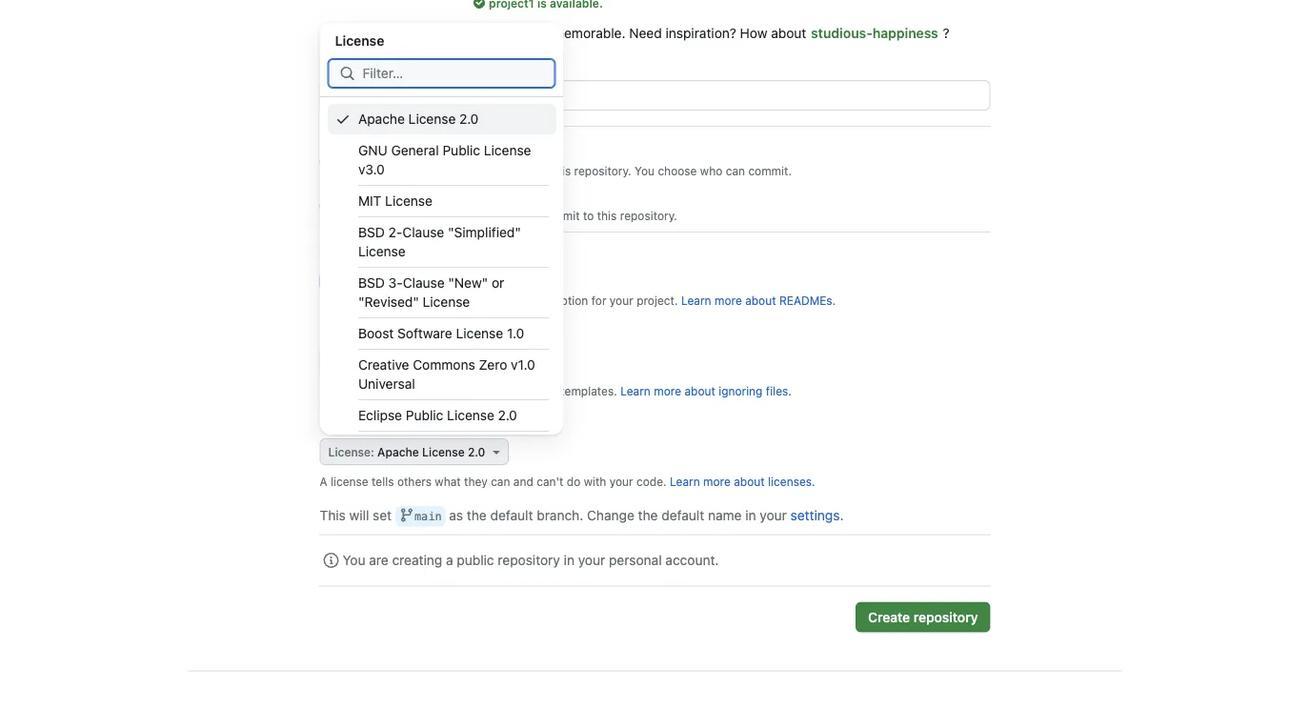 Task type: vqa. For each thing, say whether or not it's contained in the screenshot.
Need
yes



Task type: describe. For each thing, give the bounding box(es) containing it.
public down not
[[405, 407, 443, 423]]

file
[[442, 274, 462, 289]]

0 horizontal spatial in
[[564, 552, 575, 568]]

public
[[457, 552, 494, 568]]

apache license 2.0 option
[[327, 104, 556, 134]]

track
[[459, 384, 487, 397]]

who inside public anyone on the internet can see this repository. you choose who can commit.
[[700, 164, 723, 177]]

studious-
[[811, 25, 873, 41]]

great repository names are short and memorable. need inspiration? how about studious-happiness ?
[[320, 25, 950, 41]]

description
[[528, 294, 588, 307]]

create repository button
[[856, 602, 991, 632]]

add a readme file this is where you can write a long description for your project. learn more about readmes.
[[343, 274, 836, 307]]

1 vertical spatial this
[[320, 507, 346, 523]]

license down track
[[447, 407, 494, 423]]

readmes.
[[780, 294, 836, 307]]

learn more about licenses. link
[[670, 475, 816, 488]]

license down choose a license
[[328, 445, 371, 458]]

as the default branch. change the default name in your settings .
[[449, 507, 844, 523]]

and inside private you choose who can see and commit to this repository.
[[517, 209, 537, 222]]

license inside bsd 2-clause "simplified" license
[[358, 244, 405, 259]]

a left public
[[446, 552, 453, 568]]

you inside private you choose who can see and commit to this repository.
[[381, 209, 401, 222]]

triangle down image
[[489, 444, 504, 459]]

clause for 3-
[[402, 275, 444, 291]]

do
[[567, 475, 581, 488]]

check circle fill image
[[474, 0, 485, 9]]

readme
[[383, 274, 439, 289]]

a down or
[[492, 294, 498, 307]]

2 vertical spatial and
[[514, 475, 534, 488]]

inspiration?
[[666, 25, 737, 41]]

software
[[397, 326, 452, 341]]

search image
[[340, 66, 355, 81]]

?
[[943, 25, 950, 41]]

will
[[349, 507, 369, 523]]

choose which files not to track from a list of templates. learn more about ignoring files.
[[320, 384, 792, 397]]

can right they
[[491, 475, 510, 488]]

eclipse public license 2.0
[[358, 407, 517, 423]]

private you choose who can see and commit to this repository.
[[381, 189, 678, 222]]

license up triangle down image
[[456, 326, 503, 341]]

license up the 'what'
[[422, 445, 465, 458]]

others
[[397, 475, 432, 488]]

branch.
[[537, 507, 584, 523]]

repository right public
[[498, 552, 560, 568]]

mit license
[[358, 193, 432, 209]]

create
[[868, 609, 910, 625]]

name
[[708, 507, 742, 523]]

2-
[[388, 224, 402, 240]]

learn more about readmes. link
[[681, 294, 836, 307]]

settings link
[[791, 507, 840, 523]]

apache license 2.0
[[358, 111, 478, 127]]

who inside private you choose who can see and commit to this repository.
[[446, 209, 469, 222]]

1 default from the left
[[490, 507, 533, 523]]

this inside add a readme file this is where you can write a long description for your project. learn more about readmes.
[[343, 294, 365, 307]]

repository. inside private you choose who can see and commit to this repository.
[[620, 209, 678, 222]]

can't
[[537, 475, 564, 488]]

Add a README file checkbox
[[320, 274, 335, 289]]

0 horizontal spatial this
[[377, 250, 401, 265]]

0 vertical spatial are
[[468, 25, 487, 41]]

git branch image
[[399, 508, 415, 523]]

public inside public anyone on the internet can see this repository. you choose who can commit.
[[381, 144, 420, 160]]

0 horizontal spatial are
[[369, 552, 389, 568]]

files.
[[766, 384, 792, 397]]

tells
[[372, 475, 394, 488]]

repository up file
[[404, 250, 470, 265]]

your right 'with'
[[610, 475, 634, 488]]

commit.
[[749, 164, 792, 177]]

2 vertical spatial 2.0
[[468, 445, 485, 458]]

a down which
[[372, 417, 379, 432]]

3-
[[388, 275, 402, 291]]

2 vertical spatial you
[[343, 552, 366, 568]]

private
[[381, 189, 426, 204]]

can inside add a readme file this is where you can write a long description for your project. learn more about readmes.
[[439, 294, 459, 307]]

choose a license
[[320, 417, 428, 432]]

from
[[490, 384, 515, 397]]

see inside private you choose who can see and commit to this repository.
[[495, 209, 514, 222]]

list
[[528, 384, 543, 397]]

1 vertical spatial :
[[371, 445, 374, 458]]

templates.
[[561, 384, 617, 397]]

can left commit.
[[726, 164, 745, 177]]

learn inside add a readme file this is where you can write a long description for your project. learn more about readmes.
[[681, 294, 712, 307]]

creative
[[358, 357, 409, 373]]

write
[[462, 294, 489, 307]]

creative commons zero v1.0 universal
[[358, 357, 535, 392]]

project.
[[637, 294, 678, 307]]

public inside gnu general public license v3.0
[[442, 142, 480, 158]]

Choose a license text field
[[363, 59, 555, 88]]

settings
[[791, 507, 840, 523]]

names
[[423, 25, 464, 41]]

a left 'list'
[[518, 384, 524, 397]]

1.0
[[507, 326, 524, 341]]

with
[[584, 475, 607, 488]]

boost
[[358, 326, 394, 341]]

general
[[391, 142, 439, 158]]

see inside public anyone on the internet can see this repository. you choose who can commit.
[[529, 164, 548, 177]]

1 vertical spatial .gitignore
[[328, 355, 381, 368]]

great
[[320, 25, 354, 41]]

short
[[491, 25, 523, 41]]

add for add .gitignore
[[320, 326, 345, 342]]

eclipse
[[358, 407, 402, 423]]

set
[[373, 507, 392, 523]]

mit
[[358, 193, 381, 209]]

1 vertical spatial more
[[654, 384, 682, 397]]

license inside gnu general public license v3.0
[[484, 142, 531, 158]]

bsd for bsd 3-clause "new" or "revised" license
[[358, 275, 384, 291]]

memorable.
[[553, 25, 626, 41]]

this will set
[[320, 507, 392, 523]]

description (optional)
[[320, 58, 452, 74]]



Task type: locate. For each thing, give the bounding box(es) containing it.
you are creating a public repository in your personal account.
[[343, 552, 719, 568]]

0 horizontal spatial see
[[495, 209, 514, 222]]

personal
[[609, 552, 662, 568]]

or
[[491, 275, 504, 291]]

license inside bsd 3-clause "new" or "revised" license
[[422, 294, 470, 310]]

:
[[433, 355, 437, 368], [371, 445, 374, 458]]

choose left which
[[320, 384, 361, 397]]

this inside private you choose who can see and commit to this repository.
[[597, 209, 617, 222]]

repo image
[[350, 148, 373, 171]]

who up ""simplified""
[[446, 209, 469, 222]]

is
[[369, 294, 377, 307]]

for
[[592, 294, 607, 307]]

1 vertical spatial repository.
[[620, 209, 678, 222]]

can right internet
[[507, 164, 526, 177]]

0 horizontal spatial you
[[343, 552, 366, 568]]

as
[[449, 507, 463, 523]]

repository. down public anyone on the internet can see this repository. you choose who can commit.
[[620, 209, 678, 222]]

add down initialize
[[343, 274, 368, 289]]

in right name
[[746, 507, 756, 523]]

0 vertical spatial and
[[526, 25, 549, 41]]

check image
[[335, 112, 350, 127]]

bsd 3-clause "new" or "revised" license
[[358, 275, 504, 310]]

this
[[551, 164, 571, 177], [597, 209, 617, 222], [377, 250, 401, 265]]

change
[[587, 507, 635, 523]]

this left the is at left top
[[343, 294, 365, 307]]

1 horizontal spatial to
[[583, 209, 594, 222]]

license up the "general"
[[408, 111, 455, 127]]

are down check circle fill image
[[468, 25, 487, 41]]

license up 'license : apache license 2.0'
[[383, 417, 428, 432]]

commons
[[413, 357, 475, 373]]

repository inside button
[[914, 609, 978, 625]]

more right project.
[[715, 294, 742, 307]]

0 horizontal spatial default
[[490, 507, 533, 523]]

description
[[320, 58, 394, 74]]

"new"
[[448, 275, 488, 291]]

sc 9kayk9 0 image
[[324, 553, 339, 568]]

license right a
[[331, 475, 369, 488]]

which
[[364, 384, 396, 397]]

can up ""simplified""
[[472, 209, 491, 222]]

.gitignore
[[349, 326, 411, 342], [328, 355, 381, 368]]

you
[[417, 294, 436, 307]]

this down '2-'
[[377, 250, 401, 265]]

can down file
[[439, 294, 459, 307]]

more up name
[[704, 475, 731, 488]]

long
[[501, 294, 525, 307]]

default left name
[[662, 507, 705, 523]]

the right as
[[467, 507, 487, 523]]

anyone
[[381, 164, 421, 177]]

license down the anyone
[[385, 193, 432, 209]]

1 bsd from the top
[[358, 224, 384, 240]]

to
[[583, 209, 594, 222], [445, 384, 456, 397]]

0 vertical spatial this
[[551, 164, 571, 177]]

zero
[[478, 357, 507, 373]]

initialize
[[320, 250, 373, 265]]

about up name
[[734, 475, 765, 488]]

1 horizontal spatial the
[[467, 507, 487, 523]]

who left commit.
[[700, 164, 723, 177]]

license down file
[[422, 294, 470, 310]]

not
[[424, 384, 442, 397]]

a
[[320, 475, 327, 488]]

2.0 down license filter "text box"
[[459, 111, 478, 127]]

0 vertical spatial bsd
[[358, 224, 384, 240]]

more left ignoring
[[654, 384, 682, 397]]

choose for choose which files not to track from a list of templates. learn more about ignoring files.
[[320, 384, 361, 397]]

0 horizontal spatial to
[[445, 384, 456, 397]]

repository.
[[574, 164, 632, 177], [620, 209, 678, 222]]

who
[[700, 164, 723, 177], [446, 209, 469, 222]]

initialize this repository with:
[[320, 250, 505, 265]]

choose left commit.
[[658, 164, 697, 177]]

repository. inside public anyone on the internet can see this repository. you choose who can commit.
[[574, 164, 632, 177]]

choose down which
[[320, 417, 368, 432]]

more
[[715, 294, 742, 307], [654, 384, 682, 397], [704, 475, 731, 488]]

0 vertical spatial see
[[529, 164, 548, 177]]

choose down private
[[404, 209, 443, 222]]

2.0
[[459, 111, 478, 127], [498, 407, 517, 423], [468, 445, 485, 458]]

how
[[740, 25, 768, 41]]

2 choose from the top
[[320, 417, 368, 432]]

0 horizontal spatial license
[[331, 475, 369, 488]]

2.0 down from
[[498, 407, 517, 423]]

0 vertical spatial apache
[[358, 111, 405, 127]]

.gitignore up .gitignore template : al
[[349, 326, 411, 342]]

0 vertical spatial this
[[343, 294, 365, 307]]

about inside add a readme file this is where you can write a long description for your project. learn more about readmes.
[[746, 294, 776, 307]]

bsd inside bsd 2-clause "simplified" license
[[358, 224, 384, 240]]

apache
[[358, 111, 405, 127], [378, 445, 419, 458]]

"simplified"
[[448, 224, 521, 240]]

learn right templates.
[[621, 384, 651, 397]]

1 horizontal spatial who
[[700, 164, 723, 177]]

public up the anyone
[[381, 144, 420, 160]]

and left can't
[[514, 475, 534, 488]]

Public radio
[[320, 154, 335, 169]]

al
[[440, 355, 454, 368]]

license
[[383, 417, 428, 432], [331, 475, 369, 488]]

a up the is at left top
[[372, 274, 379, 289]]

can
[[507, 164, 526, 177], [726, 164, 745, 177], [472, 209, 491, 222], [439, 294, 459, 307], [491, 475, 510, 488]]

0 vertical spatial you
[[635, 164, 655, 177]]

bsd inside bsd 3-clause "new" or "revised" license
[[358, 275, 384, 291]]

to right not
[[445, 384, 456, 397]]

0 horizontal spatial the
[[441, 164, 458, 177]]

with:
[[473, 250, 505, 265]]

0 vertical spatial in
[[746, 507, 756, 523]]

learn right project.
[[681, 294, 712, 307]]

this left will
[[320, 507, 346, 523]]

v3.0
[[358, 162, 384, 177]]

1 vertical spatial you
[[381, 209, 401, 222]]

code.
[[637, 475, 667, 488]]

1 vertical spatial and
[[517, 209, 537, 222]]

0 vertical spatial .gitignore
[[349, 326, 411, 342]]

public anyone on the internet can see this repository. you choose who can commit.
[[381, 144, 792, 177]]

2 horizontal spatial this
[[597, 209, 617, 222]]

of
[[547, 384, 558, 397]]

they
[[464, 475, 488, 488]]

"revised"
[[358, 294, 419, 310]]

1 vertical spatial to
[[445, 384, 456, 397]]

and right short at the left
[[526, 25, 549, 41]]

create repository
[[868, 609, 978, 625]]

0 vertical spatial to
[[583, 209, 594, 222]]

Private radio
[[320, 199, 335, 214]]

0 vertical spatial license
[[383, 417, 428, 432]]

in down branch.
[[564, 552, 575, 568]]

add inside add a readme file this is where you can write a long description for your project. learn more about readmes.
[[343, 274, 368, 289]]

your
[[610, 294, 634, 307], [610, 475, 634, 488], [760, 507, 787, 523], [578, 552, 606, 568]]

repository right create
[[914, 609, 978, 625]]

1 vertical spatial add
[[320, 326, 345, 342]]

1 horizontal spatial are
[[468, 25, 487, 41]]

learn right code.
[[670, 475, 700, 488]]

triangle down image
[[458, 354, 473, 369]]

2.0 left triangle down icon
[[468, 445, 485, 458]]

1 horizontal spatial :
[[433, 355, 437, 368]]

1 horizontal spatial license
[[383, 417, 428, 432]]

0 vertical spatial :
[[433, 355, 437, 368]]

0 vertical spatial more
[[715, 294, 742, 307]]

main
[[415, 509, 442, 523]]

1 vertical spatial learn
[[621, 384, 651, 397]]

0 horizontal spatial :
[[371, 445, 374, 458]]

are left creating
[[369, 552, 389, 568]]

0 vertical spatial choose
[[658, 164, 697, 177]]

license : apache license 2.0
[[328, 445, 485, 458]]

1 vertical spatial choose
[[320, 417, 368, 432]]

1 vertical spatial who
[[446, 209, 469, 222]]

license down '2-'
[[358, 244, 405, 259]]

license inside option
[[408, 111, 455, 127]]

0 vertical spatial who
[[700, 164, 723, 177]]

and left commit on the left
[[517, 209, 537, 222]]

you inside public anyone on the internet can see this repository. you choose who can commit.
[[635, 164, 655, 177]]

are
[[468, 25, 487, 41], [369, 552, 389, 568]]

1 vertical spatial clause
[[402, 275, 444, 291]]

1 vertical spatial apache
[[378, 445, 419, 458]]

0 horizontal spatial choose
[[404, 209, 443, 222]]

2 default from the left
[[662, 507, 705, 523]]

default left branch.
[[490, 507, 533, 523]]

gnu general public license v3.0
[[358, 142, 531, 177]]

clause inside bsd 3-clause "new" or "revised" license
[[402, 275, 444, 291]]

: left al
[[433, 355, 437, 368]]

more inside add a readme file this is where you can write a long description for your project. learn more about readmes.
[[715, 294, 742, 307]]

this inside public anyone on the internet can see this repository. you choose who can commit.
[[551, 164, 571, 177]]

universal
[[358, 376, 415, 392]]

0 vertical spatial choose
[[320, 384, 361, 397]]

0 vertical spatial repository.
[[574, 164, 632, 177]]

2 vertical spatial more
[[704, 475, 731, 488]]

learn more about ignoring files. link
[[621, 384, 792, 397]]

choose inside public anyone on the internet can see this repository. you choose who can commit.
[[658, 164, 697, 177]]

the right on
[[441, 164, 458, 177]]

apache up tells
[[378, 445, 419, 458]]

licenses.
[[768, 475, 816, 488]]

1 vertical spatial license
[[331, 475, 369, 488]]

0 horizontal spatial who
[[446, 209, 469, 222]]

0 vertical spatial clause
[[402, 224, 444, 240]]

clause up the initialize this repository with:
[[402, 224, 444, 240]]

bsd up the is at left top
[[358, 275, 384, 291]]

1 horizontal spatial see
[[529, 164, 548, 177]]

your left personal
[[578, 552, 606, 568]]

0 vertical spatial 2.0
[[459, 111, 478, 127]]

to right commit on the left
[[583, 209, 594, 222]]

this
[[343, 294, 365, 307], [320, 507, 346, 523]]

1 vertical spatial are
[[369, 552, 389, 568]]

template
[[384, 355, 433, 368]]

1 vertical spatial 2.0
[[498, 407, 517, 423]]

choose for choose a license
[[320, 417, 368, 432]]

clause
[[402, 224, 444, 240], [402, 275, 444, 291]]

1 vertical spatial choose
[[404, 209, 443, 222]]

apache inside option
[[358, 111, 405, 127]]

public up internet
[[442, 142, 480, 158]]

1 horizontal spatial you
[[381, 209, 401, 222]]

clause for 2-
[[402, 224, 444, 240]]

.gitignore down the add .gitignore
[[328, 355, 381, 368]]

2 horizontal spatial the
[[638, 507, 658, 523]]

clause inside bsd 2-clause "simplified" license
[[402, 224, 444, 240]]

public
[[442, 142, 480, 158], [381, 144, 420, 160], [405, 407, 443, 423]]

a license tells others what they can and can't do with your code. learn more about licenses.
[[320, 475, 816, 488]]

this up commit on the left
[[551, 164, 571, 177]]

None text field
[[321, 81, 990, 110]]

1 horizontal spatial choose
[[658, 164, 697, 177]]

2.0 inside option
[[459, 111, 478, 127]]

clause up 'you'
[[402, 275, 444, 291]]

about left readmes.
[[746, 294, 776, 307]]

2 vertical spatial learn
[[670, 475, 700, 488]]

see up ""simplified""
[[495, 209, 514, 222]]

this right commit on the left
[[597, 209, 617, 222]]

to inside private you choose who can see and commit to this repository.
[[583, 209, 594, 222]]

what
[[435, 475, 461, 488]]

where
[[381, 294, 414, 307]]

repository. up commit on the left
[[574, 164, 632, 177]]

2 vertical spatial this
[[377, 250, 401, 265]]

need
[[629, 25, 662, 41]]

default
[[490, 507, 533, 523], [662, 507, 705, 523]]

about right how
[[771, 25, 807, 41]]

bsd left '2-'
[[358, 224, 384, 240]]

.
[[840, 507, 844, 523]]

1 vertical spatial see
[[495, 209, 514, 222]]

see up private you choose who can see and commit to this repository.
[[529, 164, 548, 177]]

lock image
[[350, 193, 373, 216]]

internet
[[461, 164, 503, 177]]

add for add a readme file this is where you can write a long description for your project. learn more about readmes.
[[343, 274, 368, 289]]

1 vertical spatial bsd
[[358, 275, 384, 291]]

1 vertical spatial in
[[564, 552, 575, 568]]

apache up gnu
[[358, 111, 405, 127]]

2 horizontal spatial you
[[635, 164, 655, 177]]

repository up description (optional)
[[357, 25, 420, 41]]

boost software license 1.0
[[358, 326, 524, 341]]

: down choose a license
[[371, 445, 374, 458]]

your inside add a readme file this is where you can write a long description for your project. learn more about readmes.
[[610, 294, 634, 307]]

happiness
[[873, 25, 939, 41]]

license up internet
[[484, 142, 531, 158]]

1 horizontal spatial default
[[662, 507, 705, 523]]

choose
[[658, 164, 697, 177], [404, 209, 443, 222]]

your down the "licenses."
[[760, 507, 787, 523]]

your right for in the left top of the page
[[610, 294, 634, 307]]

(optional)
[[397, 60, 452, 73]]

ignoring
[[719, 384, 763, 397]]

add left boost
[[320, 326, 345, 342]]

files
[[399, 384, 421, 397]]

bsd 2-clause "simplified" license
[[358, 224, 521, 259]]

studious-happiness button
[[810, 18, 940, 49]]

1 vertical spatial this
[[597, 209, 617, 222]]

repository
[[357, 25, 420, 41], [404, 250, 470, 265], [498, 552, 560, 568], [914, 609, 978, 625]]

choose inside private you choose who can see and commit to this repository.
[[404, 209, 443, 222]]

bsd for bsd 2-clause "simplified" license
[[358, 224, 384, 240]]

1 horizontal spatial in
[[746, 507, 756, 523]]

the down code.
[[638, 507, 658, 523]]

0 vertical spatial add
[[343, 274, 368, 289]]

the inside public anyone on the internet can see this repository. you choose who can commit.
[[441, 164, 458, 177]]

.gitignore template : al
[[328, 355, 454, 368]]

license up description
[[335, 32, 384, 48]]

gnu
[[358, 142, 387, 158]]

0 vertical spatial learn
[[681, 294, 712, 307]]

can inside private you choose who can see and commit to this repository.
[[472, 209, 491, 222]]

2 bsd from the top
[[358, 275, 384, 291]]

creating
[[392, 552, 442, 568]]

1 horizontal spatial this
[[551, 164, 571, 177]]

about left ignoring
[[685, 384, 716, 397]]

1 choose from the top
[[320, 384, 361, 397]]



